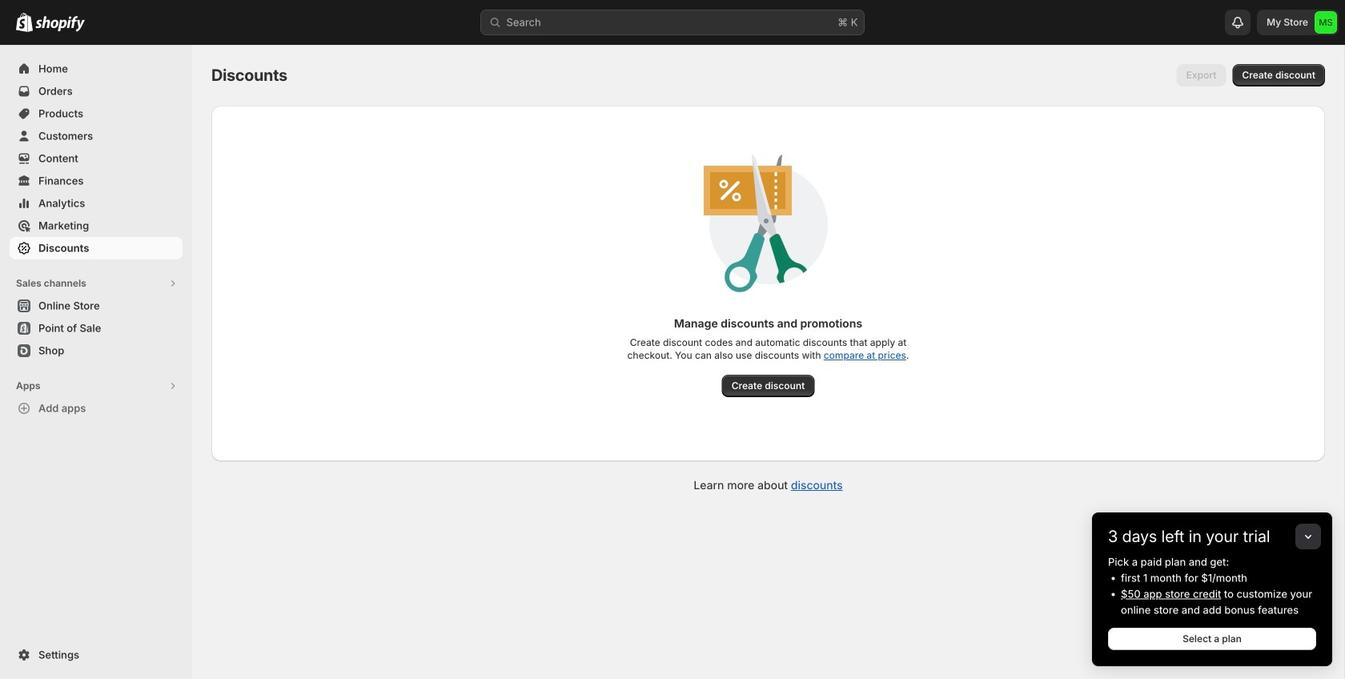 Task type: vqa. For each thing, say whether or not it's contained in the screenshot.
My Storee icon
no



Task type: describe. For each thing, give the bounding box(es) containing it.
my store image
[[1315, 11, 1337, 34]]

shopify image
[[16, 13, 33, 32]]

shopify image
[[35, 16, 85, 32]]



